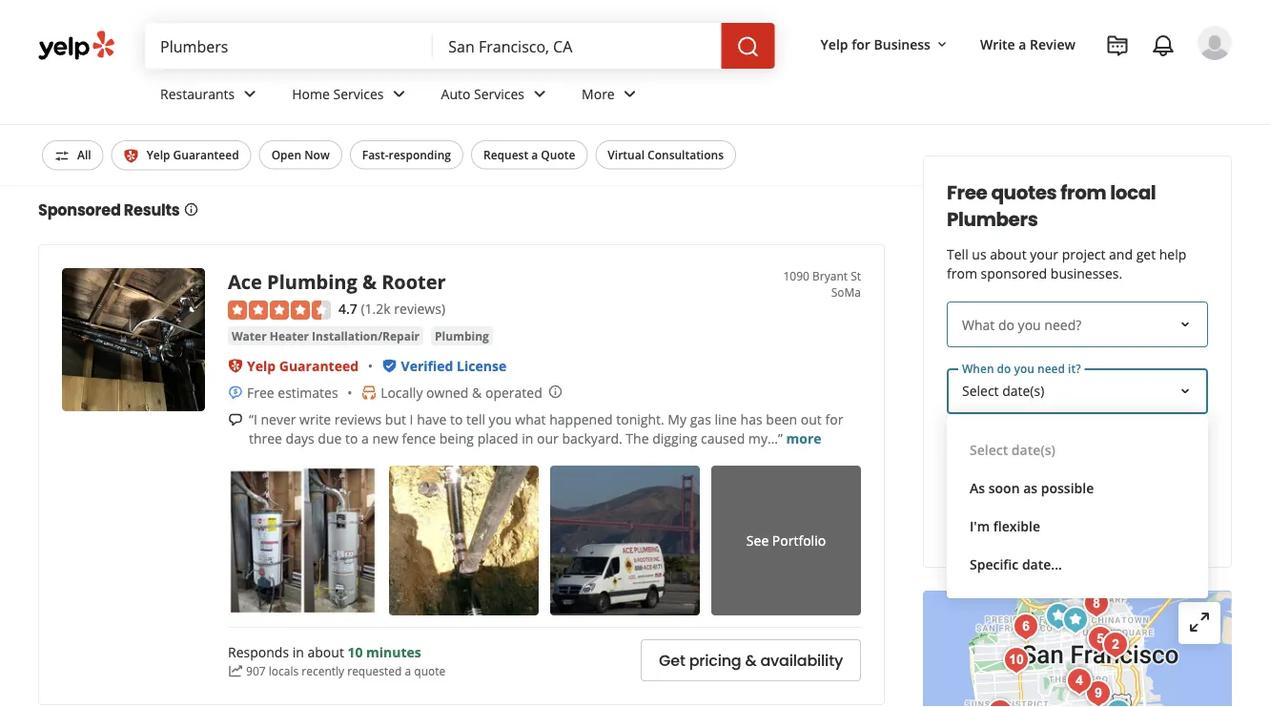 Task type: vqa. For each thing, say whether or not it's contained in the screenshot.
Yelp in the BUTTON
yes



Task type: locate. For each thing, give the bounding box(es) containing it.
being
[[440, 429, 474, 447]]

1 vertical spatial home
[[292, 85, 330, 103]]

& inside "button"
[[746, 650, 757, 671]]

you
[[1019, 315, 1042, 333], [1015, 361, 1035, 376], [489, 410, 512, 428]]

24 chevron down v2 image
[[239, 82, 262, 105], [388, 82, 411, 105], [619, 82, 642, 105]]

do for what
[[999, 315, 1015, 333]]

0 horizontal spatial about
[[308, 643, 344, 661]]

0 vertical spatial guaranteed
[[173, 147, 239, 163]]

enter
[[963, 449, 996, 467]]

When do you need it? field
[[947, 368, 1209, 598]]

in inside "i never write reviews but i have to tell you what happened tonight. my gas line has been out for three days due to a new fence being placed in our backyard. the digging caused my…"
[[522, 429, 534, 447]]

filters group
[[38, 140, 740, 170]]

tell
[[947, 245, 969, 263]]

free
[[947, 179, 988, 206], [247, 383, 274, 401]]

0 vertical spatial yelp
[[821, 35, 849, 53]]

write a review
[[981, 35, 1076, 53]]

1 vertical spatial in
[[293, 643, 304, 661]]

24 chevron down v2 image
[[529, 82, 552, 105]]

need
[[1038, 361, 1066, 376]]

business categories element
[[145, 69, 1233, 124]]

plumbing up verified license
[[435, 328, 489, 344]]

0 horizontal spatial yelp
[[147, 147, 170, 163]]

get down as soon as possible
[[1036, 512, 1062, 534]]

1 horizontal spatial 24 chevron down v2 image
[[388, 82, 411, 105]]

responds in about 10 minutes
[[228, 643, 422, 661]]

2 horizontal spatial &
[[746, 650, 757, 671]]

get left pricing
[[659, 650, 686, 671]]

0 vertical spatial do
[[999, 315, 1015, 333]]

0 vertical spatial about
[[991, 245, 1027, 263]]

services left 16 chevron right v2 image at the top left
[[130, 65, 177, 81]]

1 vertical spatial &
[[472, 383, 482, 401]]

1 horizontal spatial in
[[522, 429, 534, 447]]

in up locals
[[293, 643, 304, 661]]

a inside "i never write reviews but i have to tell you what happened tonight. my gas line has been out for three days due to a new fence being placed in our backyard. the digging caused my…"
[[362, 429, 369, 447]]

  text field
[[947, 435, 1209, 481]]

home services up now
[[292, 85, 384, 103]]

& for operated
[[472, 383, 482, 401]]

yelp guaranteed up 16 info v2 image
[[147, 147, 239, 163]]

portfolio
[[773, 532, 826, 550]]

you up placed
[[489, 410, 512, 428]]

yelp guaranteed up estimates
[[247, 357, 359, 375]]

4.7 star rating image
[[228, 301, 331, 320]]

about up recently
[[308, 643, 344, 661]]

my
[[668, 410, 687, 428]]

0 horizontal spatial plumbing
[[267, 268, 358, 294]]

code
[[1022, 449, 1052, 467]]

& for rooter
[[363, 268, 377, 294]]

0 vertical spatial you
[[1019, 315, 1042, 333]]

ace plumbing & rooter link
[[228, 268, 446, 294]]

1 vertical spatial from
[[947, 264, 978, 282]]

sponsored
[[38, 199, 121, 220]]

services for right home services link
[[333, 85, 384, 103]]

iconyelpguaranteedbadgesmall image
[[228, 358, 243, 374], [228, 358, 243, 374]]

from left local
[[1061, 179, 1107, 206]]

free for free quotes from local plumbers
[[947, 179, 988, 206]]

24 chevron down v2 image inside restaurants link
[[239, 82, 262, 105]]

line
[[715, 410, 738, 428]]

open
[[272, 147, 302, 163]]

a inside "element"
[[1019, 35, 1027, 53]]

1 none field from the left
[[160, 35, 418, 56]]

free left the quotes
[[947, 179, 988, 206]]

1 horizontal spatial yelp guaranteed
[[247, 357, 359, 375]]

plumbers inside free quotes from local plumbers
[[947, 206, 1039, 233]]

soon
[[989, 478, 1020, 497]]

owned
[[427, 383, 469, 401]]

free estimates
[[247, 383, 338, 401]]

get inside "button"
[[659, 650, 686, 671]]

about for 10
[[308, 643, 344, 661]]

0 horizontal spatial to
[[345, 429, 358, 447]]

do right what on the right of page
[[999, 315, 1015, 333]]

reviews)
[[394, 299, 446, 318]]

what do you need?
[[963, 315, 1082, 333]]

home
[[93, 65, 127, 81], [292, 85, 330, 103]]

0 horizontal spatial yelp guaranteed
[[147, 147, 239, 163]]

as soon as possible button
[[963, 468, 1194, 507]]

1 vertical spatial to
[[345, 429, 358, 447]]

yelp inside 'user actions' "element"
[[821, 35, 849, 53]]

10 up 907 locals recently requested a quote
[[348, 643, 363, 661]]

from inside tell us about your project and get help from sponsored businesses.
[[947, 264, 978, 282]]

a inside 'button'
[[532, 147, 538, 163]]

locally owned & operated
[[381, 383, 543, 401]]

gas
[[690, 410, 712, 428]]

0 horizontal spatial get
[[659, 650, 686, 671]]

0 vertical spatial yelp guaranteed
[[147, 147, 239, 163]]

1 horizontal spatial &
[[472, 383, 482, 401]]

in down what
[[522, 429, 534, 447]]

plumbing inside button
[[435, 328, 489, 344]]

1 horizontal spatial plumbing
[[435, 328, 489, 344]]

to up the being
[[450, 410, 463, 428]]

caused
[[701, 429, 745, 447]]

0 vertical spatial get
[[1036, 512, 1062, 534]]

consultations
[[648, 147, 724, 163]]

plumbers up restaurants at the left top
[[207, 65, 262, 81]]

plumbers
[[207, 65, 262, 81], [167, 81, 277, 112], [947, 206, 1039, 233]]

1 horizontal spatial services
[[333, 85, 384, 103]]

1 horizontal spatial guaranteed
[[279, 357, 359, 375]]

heater
[[270, 328, 309, 344]]

1 horizontal spatial to
[[450, 410, 463, 428]]

do right the when at the right of the page
[[998, 361, 1012, 376]]

16 verified v2 image
[[382, 358, 397, 374]]

0 horizontal spatial 10
[[85, 81, 108, 112]]

0 vertical spatial &
[[363, 268, 377, 294]]

guaranteed up estimates
[[279, 357, 359, 375]]

digging
[[653, 429, 698, 447]]

1 horizontal spatial home services link
[[277, 69, 426, 124]]

& up tell
[[472, 383, 482, 401]]

1 vertical spatial for
[[826, 410, 844, 428]]

16 filter v2 image
[[54, 148, 70, 164]]

i'm
[[970, 517, 990, 535]]

responds
[[228, 643, 289, 661]]

0 vertical spatial from
[[1061, 179, 1107, 206]]

results
[[124, 199, 180, 220]]

a
[[1019, 35, 1027, 53], [532, 147, 538, 163], [362, 429, 369, 447], [405, 663, 411, 679]]

1 vertical spatial yelp
[[147, 147, 170, 163]]

yelp left 'business'
[[821, 35, 849, 53]]

0 horizontal spatial &
[[363, 268, 377, 294]]

you left need
[[1015, 361, 1035, 376]]

24 chevron down v2 image right san
[[388, 82, 411, 105]]

home services left 16 chevron right v2 image at the top left
[[93, 65, 177, 81]]

Near text field
[[449, 35, 707, 56]]

none field near
[[449, 35, 707, 56]]

1 horizontal spatial home
[[292, 85, 330, 103]]

3 24 chevron down v2 image from the left
[[619, 82, 642, 105]]

fence
[[402, 429, 436, 447]]

as soon as possible
[[970, 478, 1095, 497]]

francisco,
[[389, 81, 507, 112]]

get pricing & availability
[[659, 650, 843, 671]]

for inside button
[[852, 35, 871, 53]]

top
[[38, 81, 81, 112]]

home services link
[[93, 65, 177, 81], [277, 69, 426, 124]]

home right top
[[93, 65, 127, 81]]

get inside button
[[1036, 512, 1062, 534]]

about inside tell us about your project and get help from sponsored businesses.
[[991, 245, 1027, 263]]

1 horizontal spatial 10
[[348, 643, 363, 661]]

0 vertical spatial to
[[450, 410, 463, 428]]

fast-
[[362, 147, 389, 163]]

0 horizontal spatial in
[[293, 643, 304, 661]]

(1.2k
[[361, 299, 391, 318]]

2 none field from the left
[[449, 35, 707, 56]]

1 vertical spatial home services
[[292, 85, 384, 103]]

1 vertical spatial get
[[659, 650, 686, 671]]

free right 16 free estimates v2 image
[[247, 383, 274, 401]]

free inside free quotes from local plumbers
[[947, 179, 988, 206]]

auto services link
[[426, 69, 567, 124]]

water heater installation/repair
[[232, 328, 420, 344]]

yelp guaranteed button up estimates
[[247, 357, 359, 375]]

2 vertical spatial &
[[746, 650, 757, 671]]

you left need?
[[1019, 315, 1042, 333]]

0 vertical spatial free
[[947, 179, 988, 206]]

auto services
[[441, 85, 525, 103]]

see portfolio link
[[712, 466, 862, 616]]

about for your
[[991, 245, 1027, 263]]

yelp guaranteed button up 16 info v2 image
[[111, 140, 252, 170]]

None field
[[160, 35, 418, 56], [449, 35, 707, 56]]

san
[[341, 81, 385, 112]]

home services link up the fast-
[[277, 69, 426, 124]]

get for get started
[[1036, 512, 1062, 534]]

get
[[1036, 512, 1062, 534], [659, 650, 686, 671]]

1 vertical spatial do
[[998, 361, 1012, 376]]

2 24 chevron down v2 image from the left
[[388, 82, 411, 105]]

1 vertical spatial about
[[308, 643, 344, 661]]

2 vertical spatial you
[[489, 410, 512, 428]]

24 chevron down v2 image right more
[[619, 82, 642, 105]]

your
[[1031, 245, 1059, 263]]

none field up california in the left top of the page
[[449, 35, 707, 56]]

0 horizontal spatial from
[[947, 264, 978, 282]]

2 horizontal spatial yelp
[[821, 35, 849, 53]]

"i
[[249, 410, 257, 428]]

for right out at the bottom right of page
[[826, 410, 844, 428]]

1 vertical spatial free
[[247, 383, 274, 401]]

yelp
[[821, 35, 849, 53], [147, 147, 170, 163], [247, 357, 276, 375]]

services up the fast-
[[333, 85, 384, 103]]

home left san
[[292, 85, 330, 103]]

yelp down water
[[247, 357, 276, 375]]

0 horizontal spatial 24 chevron down v2 image
[[239, 82, 262, 105]]

plumbers up us
[[947, 206, 1039, 233]]

soma
[[832, 284, 862, 299]]

request
[[484, 147, 529, 163]]

guaranteed up 16 info v2 image
[[173, 147, 239, 163]]

our
[[537, 429, 559, 447]]

info icon image
[[548, 384, 564, 399], [548, 384, 564, 399]]

plumbing
[[267, 268, 358, 294], [435, 328, 489, 344]]

quote
[[414, 663, 446, 679]]

none field up near at the top of the page
[[160, 35, 418, 56]]

10
[[85, 81, 108, 112], [348, 643, 363, 661]]

from down tell
[[947, 264, 978, 282]]

i'm flexible button
[[963, 507, 1194, 545]]

search image
[[737, 35, 760, 58]]

all
[[77, 147, 91, 163]]

write
[[300, 410, 331, 428]]

10 right top
[[85, 81, 108, 112]]

0 vertical spatial home
[[93, 65, 127, 81]]

about up sponsored in the top right of the page
[[991, 245, 1027, 263]]

plumbing up 4.7 star rating image
[[267, 268, 358, 294]]

24 chevron down v2 image down the plumbers link
[[239, 82, 262, 105]]

0 horizontal spatial home services
[[93, 65, 177, 81]]

verified license
[[401, 357, 507, 375]]

16 speech v2 image
[[228, 412, 243, 427]]

have
[[417, 410, 447, 428]]

to down reviews
[[345, 429, 358, 447]]

16 yelp guaranteed v2 image
[[124, 148, 139, 164]]

1 horizontal spatial for
[[852, 35, 871, 53]]

yelp guaranteed button
[[111, 140, 252, 170], [247, 357, 359, 375]]

1 horizontal spatial home services
[[292, 85, 384, 103]]

you for need?
[[1019, 315, 1042, 333]]

1 horizontal spatial from
[[1061, 179, 1107, 206]]

1 horizontal spatial none field
[[449, 35, 707, 56]]

enter zip code
[[963, 449, 1052, 467]]

1 vertical spatial plumbing
[[435, 328, 489, 344]]

1 24 chevron down v2 image from the left
[[239, 82, 262, 105]]

Find text field
[[160, 35, 418, 56]]

0 vertical spatial in
[[522, 429, 534, 447]]

& right pricing
[[746, 650, 757, 671]]

for inside "i never write reviews but i have to tell you what happened tonight. my gas line has been out for three days due to a new fence being placed in our backyard. the digging caused my…"
[[826, 410, 844, 428]]

yelp right 16 yelp guaranteed v2 icon
[[147, 147, 170, 163]]

for left 'business'
[[852, 35, 871, 53]]

24 chevron down v2 image inside more link
[[619, 82, 642, 105]]

0 horizontal spatial free
[[247, 383, 274, 401]]

2 horizontal spatial services
[[474, 85, 525, 103]]

services left 24 chevron down v2 image
[[474, 85, 525, 103]]

2 horizontal spatial 24 chevron down v2 image
[[619, 82, 642, 105]]

1090 bryant st soma
[[784, 268, 862, 299]]

None search field
[[145, 23, 779, 69]]

0 horizontal spatial guaranteed
[[173, 147, 239, 163]]

see portfolio
[[747, 532, 826, 550]]

0 vertical spatial home services
[[93, 65, 177, 81]]

1 vertical spatial you
[[1015, 361, 1035, 376]]

home inside business categories element
[[292, 85, 330, 103]]

about
[[991, 245, 1027, 263], [308, 643, 344, 661]]

home services
[[93, 65, 177, 81], [292, 85, 384, 103]]

tonight.
[[617, 410, 665, 428]]

1 vertical spatial 10
[[348, 643, 363, 661]]

0 vertical spatial 10
[[85, 81, 108, 112]]

& up the (1.2k
[[363, 268, 377, 294]]

1 horizontal spatial free
[[947, 179, 988, 206]]

rooter
[[382, 268, 446, 294]]

as
[[970, 478, 986, 497]]

0 horizontal spatial none field
[[160, 35, 418, 56]]

0 horizontal spatial for
[[826, 410, 844, 428]]

flexible
[[994, 517, 1041, 535]]

0 vertical spatial for
[[852, 35, 871, 53]]

never
[[261, 410, 296, 428]]

1 horizontal spatial get
[[1036, 512, 1062, 534]]

home services link left 16 chevron right v2 image at the top left
[[93, 65, 177, 81]]

0 vertical spatial plumbing
[[267, 268, 358, 294]]

1 horizontal spatial about
[[991, 245, 1027, 263]]

1 horizontal spatial yelp
[[247, 357, 276, 375]]

specific
[[970, 555, 1019, 573]]



Task type: describe. For each thing, give the bounding box(es) containing it.
water heater installation/repair button
[[228, 327, 424, 346]]

review
[[1031, 35, 1076, 53]]

request a quote button
[[471, 140, 588, 169]]

24 chevron down v2 image for home services
[[388, 82, 411, 105]]

select
[[970, 440, 1009, 458]]

bryant
[[813, 268, 848, 284]]

california
[[511, 81, 624, 112]]

home services inside business categories element
[[292, 85, 384, 103]]

auto
[[441, 85, 471, 103]]

now
[[305, 147, 330, 163]]

24 chevron down v2 image for restaurants
[[239, 82, 262, 105]]

open now button
[[259, 140, 342, 169]]

due
[[318, 429, 342, 447]]

more link
[[787, 429, 822, 447]]

you inside "i never write reviews but i have to tell you what happened tonight. my gas line has been out for three days due to a new fence being placed in our backyard. the digging caused my…"
[[489, 410, 512, 428]]

restaurants
[[160, 85, 235, 103]]

operated
[[486, 383, 543, 401]]

as
[[1024, 478, 1038, 497]]

best
[[112, 81, 162, 112]]

0 horizontal spatial services
[[130, 65, 177, 81]]

restaurants link
[[145, 69, 277, 124]]

select date(s)
[[970, 440, 1056, 458]]

businesses.
[[1051, 264, 1123, 282]]

you for need
[[1015, 361, 1035, 376]]

i
[[410, 410, 414, 428]]

tell
[[467, 410, 486, 428]]

near
[[281, 81, 336, 112]]

more link
[[567, 69, 657, 124]]

yelp inside filters 'group'
[[147, 147, 170, 163]]

yelp for business
[[821, 35, 931, 53]]

project
[[1063, 245, 1106, 263]]

what
[[516, 410, 546, 428]]

local
[[1111, 179, 1157, 206]]

1 vertical spatial yelp guaranteed
[[247, 357, 359, 375]]

water heater installation/repair link
[[228, 327, 424, 346]]

free for free estimates
[[247, 383, 274, 401]]

get for get pricing & availability
[[659, 650, 686, 671]]

get started button
[[947, 502, 1209, 544]]

virtual consultations
[[608, 147, 724, 163]]

plumbers right best
[[167, 81, 277, 112]]

top 10 best plumbers near san francisco, california
[[38, 81, 624, 112]]

tell us about your project and get help from sponsored businesses.
[[947, 245, 1187, 282]]

license
[[457, 357, 507, 375]]

specific date... button
[[963, 545, 1194, 583]]

4.7 (1.2k reviews)
[[339, 299, 446, 318]]

user actions element
[[806, 24, 1259, 141]]

virtual consultations button
[[596, 140, 737, 169]]

What do you need? field
[[947, 302, 1209, 347]]

need?
[[1045, 315, 1082, 333]]

none field find
[[160, 35, 418, 56]]

projects image
[[1107, 34, 1130, 57]]

notifications image
[[1153, 34, 1175, 57]]

do for when
[[998, 361, 1012, 376]]

requested
[[348, 663, 402, 679]]

16 trending v2 image
[[228, 664, 243, 679]]

quotes
[[992, 179, 1058, 206]]

locals
[[269, 663, 299, 679]]

john s. image
[[1198, 26, 1233, 60]]

more
[[582, 85, 615, 103]]

16 free estimates v2 image
[[228, 385, 243, 400]]

yelp guaranteed inside button
[[147, 147, 239, 163]]

16 locally owned v2 image
[[362, 385, 377, 400]]

0 horizontal spatial home
[[93, 65, 127, 81]]

out
[[801, 410, 822, 428]]

1 vertical spatial guaranteed
[[279, 357, 359, 375]]

minutes
[[366, 643, 422, 661]]

the
[[626, 429, 649, 447]]

us
[[973, 245, 987, 263]]

get pricing & availability button
[[641, 639, 862, 681]]

reviews
[[335, 410, 382, 428]]

sponsored
[[981, 264, 1048, 282]]

and
[[1110, 245, 1134, 263]]

verified
[[401, 357, 454, 375]]

verified license button
[[401, 357, 507, 375]]

0 horizontal spatial home services link
[[93, 65, 177, 81]]

guaranteed inside button
[[173, 147, 239, 163]]

16 chevron right v2 image
[[184, 66, 200, 81]]

quote
[[541, 147, 576, 163]]

& for availability
[[746, 650, 757, 671]]

get started
[[1036, 512, 1120, 534]]

ace
[[228, 268, 262, 294]]

estimates
[[278, 383, 338, 401]]

24 chevron down v2 image for more
[[619, 82, 642, 105]]

services for "auto services" link
[[474, 85, 525, 103]]

when do you need it?
[[963, 361, 1082, 376]]

all button
[[42, 140, 104, 170]]

ace plumbing & rooter
[[228, 268, 446, 294]]

get
[[1137, 245, 1157, 263]]

write a review link
[[973, 27, 1084, 61]]

1090
[[784, 268, 810, 284]]

but
[[385, 410, 406, 428]]

installation/repair
[[312, 328, 420, 344]]

zip
[[999, 449, 1019, 467]]

2 vertical spatial yelp
[[247, 357, 276, 375]]

907
[[246, 663, 266, 679]]

specific date...
[[970, 555, 1063, 573]]

request a quote
[[484, 147, 576, 163]]

water
[[232, 328, 267, 344]]

0 vertical spatial yelp guaranteed button
[[111, 140, 252, 170]]

new
[[373, 429, 399, 447]]

recently
[[302, 663, 345, 679]]

my…"
[[749, 429, 783, 447]]

more
[[787, 429, 822, 447]]

backyard.
[[562, 429, 623, 447]]

1 vertical spatial yelp guaranteed button
[[247, 357, 359, 375]]

plumbing link
[[431, 327, 493, 346]]

from inside free quotes from local plumbers
[[1061, 179, 1107, 206]]

907 locals recently requested a quote
[[246, 663, 446, 679]]

16 chevron down v2 image
[[935, 37, 950, 52]]

write
[[981, 35, 1016, 53]]

sponsored results
[[38, 199, 180, 220]]

16 info v2 image
[[184, 202, 199, 217]]

possible
[[1042, 478, 1095, 497]]

business
[[874, 35, 931, 53]]

i'm flexible
[[970, 517, 1041, 535]]



